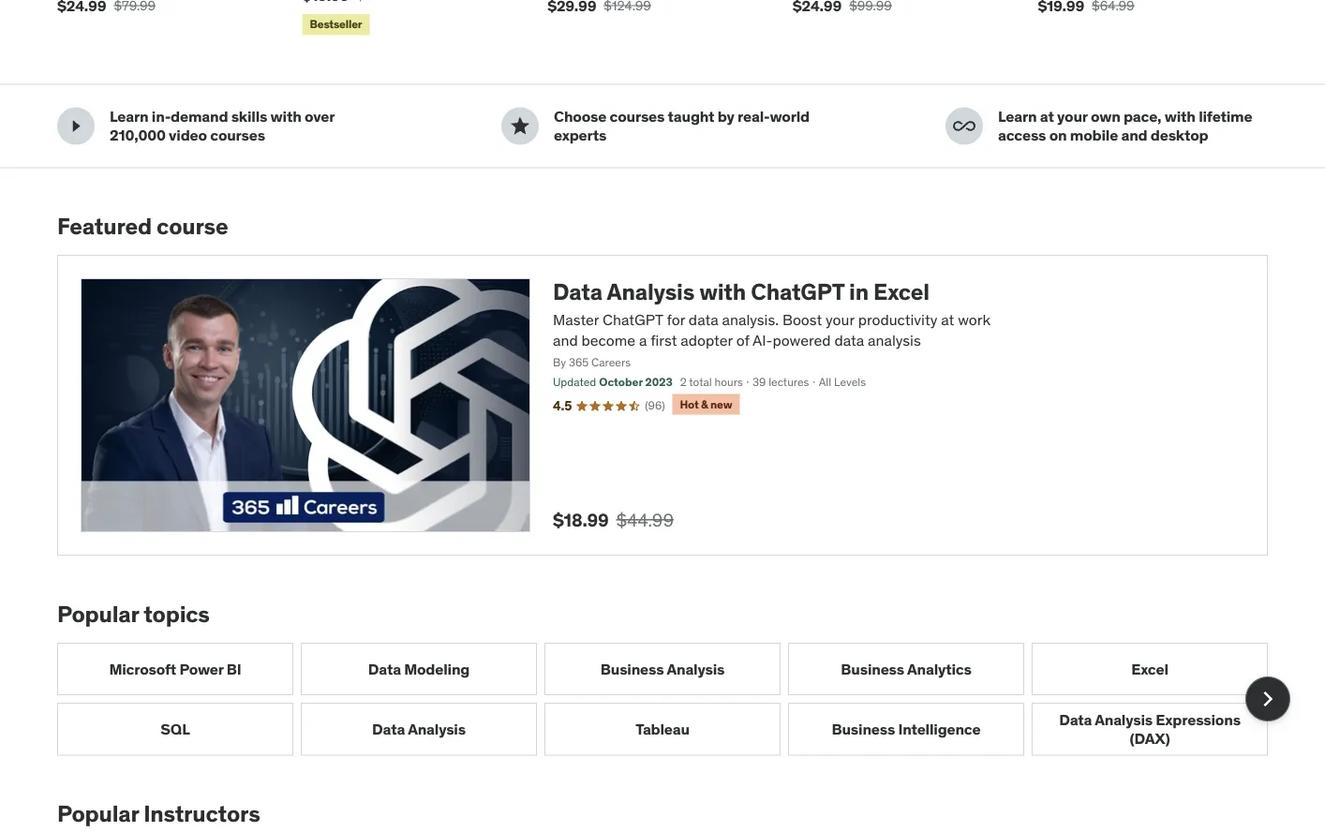 Task type: vqa. For each thing, say whether or not it's contained in the screenshot.
82. at the left
no



Task type: locate. For each thing, give the bounding box(es) containing it.
39
[[752, 375, 766, 389]]

business for business analysis
[[600, 659, 664, 678]]

power
[[179, 659, 224, 678]]

data
[[689, 310, 718, 329], [834, 331, 864, 350]]

data up adopter
[[689, 310, 718, 329]]

$44.99
[[616, 508, 674, 531]]

data inside "data analysis with chatgpt in excel master chatgpt for data analysis. boost your productivity at work and become a first adopter of ai-powered data analysis by 365 careers"
[[553, 277, 603, 306]]

excel up "productivity"
[[873, 277, 930, 306]]

with inside the learn in-demand skills with over 210,000 video courses
[[270, 107, 301, 126]]

and
[[1121, 125, 1147, 144], [553, 331, 578, 350]]

with inside "data analysis with chatgpt in excel master chatgpt for data analysis. boost your productivity at work and become a first adopter of ai-powered data analysis by 365 careers"
[[699, 277, 746, 306]]

0 horizontal spatial excel
[[873, 277, 930, 306]]

expressions
[[1156, 710, 1241, 730]]

2023
[[645, 375, 673, 389]]

your down in
[[826, 310, 854, 329]]

business up the tableau
[[600, 659, 664, 678]]

topics
[[144, 600, 210, 628]]

new
[[710, 397, 732, 411]]

data up master
[[553, 277, 603, 306]]

at left work
[[941, 310, 954, 329]]

data left modeling
[[368, 659, 401, 678]]

microsoft
[[109, 659, 176, 678]]

39 lectures
[[752, 375, 809, 389]]

excel inside carousel 'element'
[[1131, 659, 1168, 678]]

all levels
[[819, 375, 866, 389]]

1 vertical spatial and
[[553, 331, 578, 350]]

analysis inside data analysis expressions (dax)
[[1095, 710, 1153, 730]]

and inside the learn at your own pace, with lifetime access on mobile and desktop
[[1121, 125, 1147, 144]]

2 horizontal spatial with
[[1165, 107, 1196, 126]]

excel up data analysis expressions (dax)
[[1131, 659, 1168, 678]]

$18.99 $44.99
[[553, 508, 674, 531]]

1 horizontal spatial at
[[1040, 107, 1054, 126]]

taught
[[668, 107, 714, 126]]

analysis down excel link
[[1095, 710, 1153, 730]]

lectures
[[769, 375, 809, 389]]

0 horizontal spatial with
[[270, 107, 301, 126]]

at left 'mobile'
[[1040, 107, 1054, 126]]

1 horizontal spatial chatgpt
[[751, 277, 844, 306]]

2 total hours
[[680, 375, 743, 389]]

1 vertical spatial your
[[826, 310, 854, 329]]

business intelligence
[[832, 719, 981, 739]]

updated october 2023
[[553, 375, 673, 389]]

by
[[553, 355, 566, 370]]

2 medium image from the left
[[509, 115, 531, 137]]

lifetime
[[1199, 107, 1252, 126]]

0 vertical spatial popular
[[57, 600, 139, 628]]

data up levels
[[834, 331, 864, 350]]

0 horizontal spatial courses
[[210, 125, 265, 144]]

1 horizontal spatial your
[[1057, 107, 1088, 126]]

excel link
[[1032, 643, 1268, 695]]

in
[[849, 277, 869, 306]]

analysis for data analysis expressions (dax)
[[1095, 710, 1153, 730]]

0 horizontal spatial your
[[826, 310, 854, 329]]

2 popular from the top
[[57, 800, 139, 828]]

0 vertical spatial chatgpt
[[751, 277, 844, 306]]

microsoft power bi
[[109, 659, 241, 678]]

1 vertical spatial popular
[[57, 800, 139, 828]]

real-
[[738, 107, 770, 126]]

0 vertical spatial at
[[1040, 107, 1054, 126]]

data for data analysis
[[372, 719, 405, 739]]

data down data modeling link
[[372, 719, 405, 739]]

data analysis
[[372, 719, 466, 739]]

courses
[[610, 107, 665, 126], [210, 125, 265, 144]]

learn left on
[[998, 107, 1037, 126]]

experts
[[554, 125, 606, 144]]

your left the own
[[1057, 107, 1088, 126]]

popular for popular topics
[[57, 600, 139, 628]]

0 horizontal spatial at
[[941, 310, 954, 329]]

and right the own
[[1121, 125, 1147, 144]]

0 horizontal spatial data
[[689, 310, 718, 329]]

excel
[[873, 277, 930, 306], [1131, 659, 1168, 678]]

october
[[599, 375, 643, 389]]

popular topics
[[57, 600, 210, 628]]

at inside the learn at your own pace, with lifetime access on mobile and desktop
[[1040, 107, 1054, 126]]

0 vertical spatial and
[[1121, 125, 1147, 144]]

1 learn from the left
[[110, 107, 149, 126]]

0 horizontal spatial chatgpt
[[603, 310, 663, 329]]

work
[[958, 310, 991, 329]]

intelligence
[[898, 719, 981, 739]]

course
[[157, 212, 228, 240]]

learn for learn in-demand skills with over 210,000 video courses
[[110, 107, 149, 126]]

with right pace,
[[1165, 107, 1196, 126]]

learn inside the learn at your own pace, with lifetime access on mobile and desktop
[[998, 107, 1037, 126]]

0 horizontal spatial learn
[[110, 107, 149, 126]]

with left over
[[270, 107, 301, 126]]

data left '(dax)'
[[1059, 710, 1092, 730]]

2 learn from the left
[[998, 107, 1037, 126]]

$18.99
[[553, 508, 609, 531]]

medium image
[[65, 115, 87, 137], [509, 115, 531, 137]]

chatgpt
[[751, 277, 844, 306], [603, 310, 663, 329]]

next image
[[1253, 684, 1283, 714]]

courses right the video
[[210, 125, 265, 144]]

chatgpt up a
[[603, 310, 663, 329]]

1 popular from the top
[[57, 600, 139, 628]]

carousel element
[[57, 643, 1290, 756]]

(dax)
[[1130, 728, 1170, 748]]

updated
[[553, 375, 596, 389]]

data inside data analysis expressions (dax)
[[1059, 710, 1092, 730]]

analysis up for
[[607, 277, 694, 306]]

analysis up the tableau
[[667, 659, 725, 678]]

1 horizontal spatial with
[[699, 277, 746, 306]]

0 horizontal spatial medium image
[[65, 115, 87, 137]]

medium image left 'experts'
[[509, 115, 531, 137]]

chatgpt up boost
[[751, 277, 844, 306]]

popular instructors
[[57, 800, 260, 828]]

learn left in-
[[110, 107, 149, 126]]

excel inside "data analysis with chatgpt in excel master chatgpt for data analysis. boost your productivity at work and become a first adopter of ai-powered data analysis by 365 careers"
[[873, 277, 930, 306]]

learn
[[110, 107, 149, 126], [998, 107, 1037, 126]]

learn inside the learn in-demand skills with over 210,000 video courses
[[110, 107, 149, 126]]

0 vertical spatial your
[[1057, 107, 1088, 126]]

1 horizontal spatial data
[[834, 331, 864, 350]]

hot & new
[[680, 397, 732, 411]]

1 vertical spatial at
[[941, 310, 954, 329]]

by
[[718, 107, 734, 126]]

1 vertical spatial excel
[[1131, 659, 1168, 678]]

with
[[270, 107, 301, 126], [1165, 107, 1196, 126], [699, 277, 746, 306]]

1 horizontal spatial excel
[[1131, 659, 1168, 678]]

1 horizontal spatial courses
[[610, 107, 665, 126]]

1 horizontal spatial learn
[[998, 107, 1037, 126]]

and up by
[[553, 331, 578, 350]]

analysis inside "data analysis with chatgpt in excel master chatgpt for data analysis. boost your productivity at work and become a first adopter of ai-powered data analysis by 365 careers"
[[607, 277, 694, 306]]

medium image left 210,000
[[65, 115, 87, 137]]

productivity
[[858, 310, 937, 329]]

at
[[1040, 107, 1054, 126], [941, 310, 954, 329]]

1 vertical spatial data
[[834, 331, 864, 350]]

business left 'analytics'
[[841, 659, 904, 678]]

0 horizontal spatial and
[[553, 331, 578, 350]]

analysis
[[607, 277, 694, 306], [667, 659, 725, 678], [1095, 710, 1153, 730], [408, 719, 466, 739]]

courses inside the learn in-demand skills with over 210,000 video courses
[[210, 125, 265, 144]]

1 horizontal spatial and
[[1121, 125, 1147, 144]]

business down business analytics link
[[832, 719, 895, 739]]

learn for learn at your own pace, with lifetime access on mobile and desktop
[[998, 107, 1037, 126]]

0 vertical spatial excel
[[873, 277, 930, 306]]

boost
[[782, 310, 822, 329]]

your
[[1057, 107, 1088, 126], [826, 310, 854, 329]]

on
[[1049, 125, 1067, 144]]

courses left taught
[[610, 107, 665, 126]]

master
[[553, 310, 599, 329]]

careers
[[591, 355, 631, 370]]

with up 'analysis.'
[[699, 277, 746, 306]]

analysis down modeling
[[408, 719, 466, 739]]

featured
[[57, 212, 152, 240]]

business analytics link
[[788, 643, 1024, 695]]

access
[[998, 125, 1046, 144]]

1 medium image from the left
[[65, 115, 87, 137]]

2
[[680, 375, 687, 389]]

1 horizontal spatial medium image
[[509, 115, 531, 137]]

featured course
[[57, 212, 228, 240]]



Task type: describe. For each thing, give the bounding box(es) containing it.
0 vertical spatial data
[[689, 310, 718, 329]]

business intelligence link
[[788, 703, 1024, 756]]

of
[[736, 331, 749, 350]]

analytics
[[907, 659, 971, 678]]

analysis for data analysis with chatgpt in excel master chatgpt for data analysis. boost your productivity at work and become a first adopter of ai-powered data analysis by 365 careers
[[607, 277, 694, 306]]

210,000
[[110, 125, 166, 144]]

with inside the learn at your own pace, with lifetime access on mobile and desktop
[[1165, 107, 1196, 126]]

business analysis link
[[544, 643, 781, 695]]

data for data analysis with chatgpt in excel master chatgpt for data analysis. boost your productivity at work and become a first adopter of ai-powered data analysis by 365 careers
[[553, 277, 603, 306]]

pace,
[[1124, 107, 1161, 126]]

data analysis expressions (dax) link
[[1032, 703, 1268, 756]]

levels
[[834, 375, 866, 389]]

analysis for data analysis
[[408, 719, 466, 739]]

tableau
[[635, 719, 690, 739]]

own
[[1091, 107, 1120, 126]]

choose
[[554, 107, 606, 126]]

sql link
[[57, 703, 293, 756]]

business analysis
[[600, 659, 725, 678]]

skills
[[231, 107, 267, 126]]

a
[[639, 331, 647, 350]]

(96)
[[645, 398, 665, 413]]

over
[[305, 107, 334, 126]]

business for business analytics
[[841, 659, 904, 678]]

data for data modeling
[[368, 659, 401, 678]]

medium image for learn
[[65, 115, 87, 137]]

hot
[[680, 397, 699, 411]]

mobile
[[1070, 125, 1118, 144]]

business analytics
[[841, 659, 971, 678]]

hours
[[715, 375, 743, 389]]

instructors
[[144, 800, 260, 828]]

bi
[[227, 659, 241, 678]]

adopter
[[681, 331, 733, 350]]

analysis
[[868, 331, 921, 350]]

choose courses taught by real-world experts
[[554, 107, 810, 144]]

for
[[667, 310, 685, 329]]

analysis.
[[722, 310, 779, 329]]

analysis for business analysis
[[667, 659, 725, 678]]

demand
[[171, 107, 228, 126]]

video
[[169, 125, 207, 144]]

ai-
[[753, 331, 773, 350]]

365
[[569, 355, 589, 370]]

data for data analysis expressions (dax)
[[1059, 710, 1092, 730]]

and inside "data analysis with chatgpt in excel master chatgpt for data analysis. boost your productivity at work and become a first adopter of ai-powered data analysis by 365 careers"
[[553, 331, 578, 350]]

learn in-demand skills with over 210,000 video courses
[[110, 107, 334, 144]]

learn at your own pace, with lifetime access on mobile and desktop
[[998, 107, 1252, 144]]

microsoft power bi link
[[57, 643, 293, 695]]

popular for popular instructors
[[57, 800, 139, 828]]

all
[[819, 375, 831, 389]]

4.5
[[553, 397, 572, 414]]

1 vertical spatial chatgpt
[[603, 310, 663, 329]]

data analysis expressions (dax)
[[1059, 710, 1241, 748]]

sql
[[161, 719, 190, 739]]

become
[[582, 331, 635, 350]]

data analysis link
[[301, 703, 537, 756]]

&
[[701, 397, 708, 411]]

in-
[[152, 107, 171, 126]]

data modeling link
[[301, 643, 537, 695]]

desktop
[[1151, 125, 1208, 144]]

medium image for choose
[[509, 115, 531, 137]]

powered
[[773, 331, 831, 350]]

data modeling
[[368, 659, 470, 678]]

tableau link
[[544, 703, 781, 756]]

total
[[689, 375, 712, 389]]

courses inside choose courses taught by real-world experts
[[610, 107, 665, 126]]

at inside "data analysis with chatgpt in excel master chatgpt for data analysis. boost your productivity at work and become a first adopter of ai-powered data analysis by 365 careers"
[[941, 310, 954, 329]]

your inside "data analysis with chatgpt in excel master chatgpt for data analysis. boost your productivity at work and become a first adopter of ai-powered data analysis by 365 careers"
[[826, 310, 854, 329]]

world
[[770, 107, 810, 126]]

data analysis with chatgpt in excel master chatgpt for data analysis. boost your productivity at work and become a first adopter of ai-powered data analysis by 365 careers
[[553, 277, 991, 370]]

first
[[651, 331, 677, 350]]

your inside the learn at your own pace, with lifetime access on mobile and desktop
[[1057, 107, 1088, 126]]

modeling
[[404, 659, 470, 678]]

business for business intelligence
[[832, 719, 895, 739]]

medium image
[[953, 115, 976, 137]]



